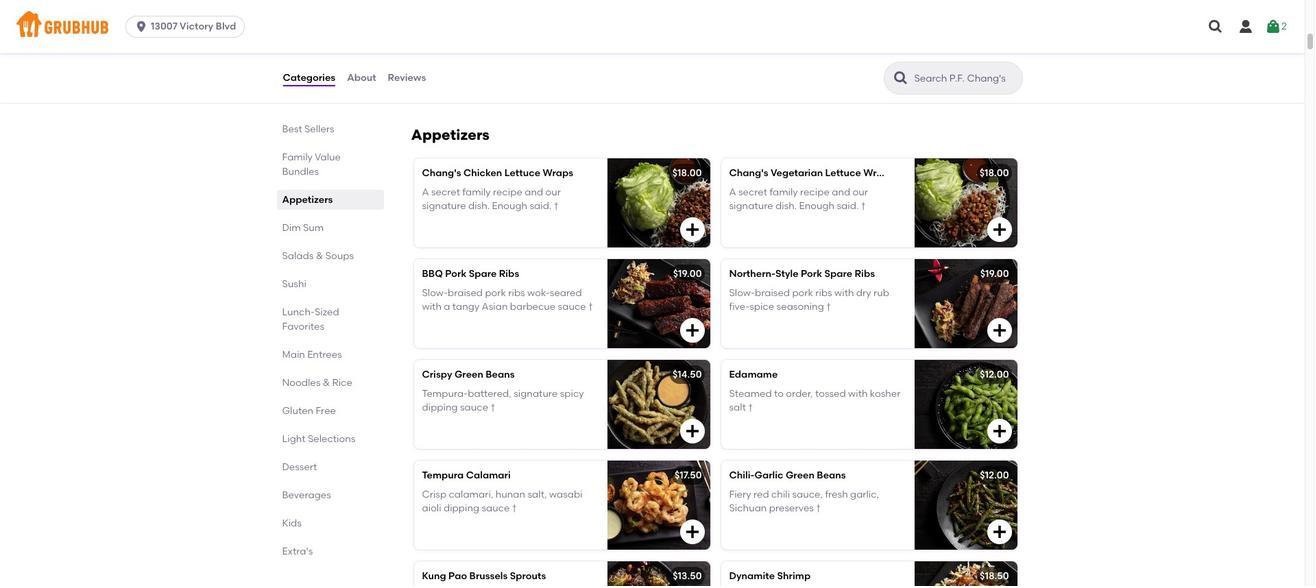 Task type: vqa. For each thing, say whether or not it's contained in the screenshot.
kale inside Chewy and delicious gluten-free noodles (japchae) made from sweet potato starch, tossed with carrots and kale in a delicious soy-garlic- sesame marinade.
no



Task type: describe. For each thing, give the bounding box(es) containing it.
dynamite shrimp
[[729, 571, 811, 582]]

red
[[754, 489, 769, 501]]

1 horizontal spatial appetizers
[[411, 126, 490, 143]]

spicy
[[560, 388, 584, 400]]

13007 victory blvd button
[[126, 16, 251, 38]]

sauce,
[[792, 489, 823, 501]]

$18.00 for chang's chicken lettuce wraps
[[673, 167, 702, 179]]

lettuce for vegetarian
[[825, 167, 861, 179]]

1 pork from the left
[[445, 268, 467, 280]]

& for soups
[[316, 250, 323, 262]]

our for chang's chicken lettuce wraps
[[546, 187, 561, 198]]

sum
[[303, 222, 324, 234]]

northern-style pork spare ribs
[[729, 268, 875, 280]]

sprouts
[[510, 571, 546, 582]]

chang's chicken lettuce wraps
[[422, 167, 573, 179]]

slow- for five-
[[729, 287, 755, 299]]

categories
[[283, 72, 336, 84]]

seared
[[550, 287, 582, 299]]

braised for tangy
[[448, 287, 483, 299]]

free
[[316, 405, 336, 417]]

with inside slow-braised pork ribs wok-seared with a tangy asian barbecue sauce †
[[422, 301, 442, 313]]

aioli
[[422, 503, 441, 515]]

categories button
[[282, 53, 336, 103]]

signature inside tempura-battered, signature spicy dipping sauce †
[[514, 388, 558, 400]]

sushi
[[282, 278, 307, 290]]

dynamite shrimp image
[[915, 562, 1018, 586]]

tempura-battered, signature spicy dipping sauce †
[[422, 388, 584, 414]]

vegetarian
[[771, 167, 823, 179]]

entrees
[[307, 349, 342, 361]]

13007
[[151, 21, 178, 32]]

signature for vegetarian
[[729, 201, 773, 212]]

$17.50
[[675, 470, 702, 481]]

reviews
[[388, 72, 426, 84]]

recipe for vegetarian
[[800, 187, 830, 198]]

sichuan
[[729, 503, 767, 515]]

tempura calamari
[[422, 470, 511, 481]]

† inside slow-braised pork ribs wok-seared with a tangy asian barbecue sauce †
[[588, 301, 593, 313]]

bbq pork spare ribs image
[[607, 259, 710, 348]]

edamame
[[729, 369, 778, 381]]

pork for pork
[[792, 287, 813, 299]]

crisp
[[422, 489, 447, 501]]

asian
[[482, 301, 508, 313]]

$14.50
[[673, 369, 702, 381]]

2 button
[[1266, 14, 1287, 39]]

main entrees
[[282, 349, 342, 361]]

chili
[[772, 489, 790, 501]]

calamari,
[[449, 489, 493, 501]]

family
[[282, 152, 313, 163]]

lunch-sized favorites
[[282, 307, 339, 333]]

seasoning
[[777, 301, 824, 313]]

family value bundles
[[282, 152, 341, 178]]

pork for spare
[[485, 287, 506, 299]]

$19.00 for slow-braised pork ribs wok-seared with a tangy asian barbecue sauce †
[[673, 268, 702, 280]]

salt
[[729, 402, 746, 414]]

wasabi
[[549, 489, 583, 501]]

chang's chicken lettuce wraps image
[[607, 158, 710, 247]]

fiery
[[729, 489, 751, 501]]

main navigation navigation
[[0, 0, 1305, 53]]

tangy
[[453, 301, 480, 313]]

1 vertical spatial beans
[[817, 470, 846, 481]]

reviews button
[[387, 53, 427, 103]]

barbecue
[[510, 301, 556, 313]]

salads & soups
[[282, 250, 354, 262]]

13007 victory blvd
[[151, 21, 236, 32]]

dish. for chicken
[[468, 201, 490, 212]]

$19.00 for slow-braised pork ribs with dry rub five-spice seasoning †
[[981, 268, 1009, 280]]

2 ribs from the left
[[855, 268, 875, 280]]

beverages
[[282, 490, 331, 501]]

five-
[[729, 301, 750, 313]]

dipping inside crisp calamari, hunan salt, wasabi aioli dipping sauce †
[[444, 503, 479, 515]]

tossed
[[815, 388, 846, 400]]

northern-style pork spare ribs image
[[915, 259, 1018, 348]]

battered,
[[468, 388, 512, 400]]

crispy
[[422, 369, 452, 381]]

about
[[347, 72, 376, 84]]

dim sum
[[282, 222, 324, 234]]

$12.00 for fiery red chili sauce, fresh garlic, sichuan preserves †
[[980, 470, 1009, 481]]

dish. for vegetarian
[[776, 201, 797, 212]]

chang's vegetarian lettuce wraps image
[[915, 158, 1018, 247]]

† down chang's vegetarian lettuce wraps
[[861, 201, 866, 212]]

and for chicken
[[525, 187, 543, 198]]

secret for chicken
[[431, 187, 460, 198]]

family value bundle for 6 image
[[607, 9, 710, 98]]

kung pao brussels sprouts
[[422, 571, 546, 582]]

steamed to order, tossed with kosher salt †
[[729, 388, 901, 414]]

rice
[[332, 377, 352, 389]]

kids
[[282, 518, 302, 530]]

value
[[315, 152, 341, 163]]

chili-
[[729, 470, 755, 481]]

preserves
[[769, 503, 814, 515]]

chang's for chang's vegetarian lettuce wraps
[[729, 167, 769, 179]]

lettuce for chicken
[[505, 167, 541, 179]]

$18.50
[[980, 571, 1009, 582]]

calamari
[[466, 470, 511, 481]]

secret for vegetarian
[[739, 187, 768, 198]]

crisp calamari, hunan salt, wasabi aioli dipping sauce †
[[422, 489, 583, 515]]

family for vegetarian
[[770, 187, 798, 198]]

chang's for chang's chicken lettuce wraps
[[422, 167, 461, 179]]

soups
[[326, 250, 354, 262]]

salads
[[282, 250, 314, 262]]

bbq pork spare ribs
[[422, 268, 519, 280]]

svg image inside 13007 victory blvd button
[[135, 20, 148, 34]]

& for rice
[[323, 377, 330, 389]]

order,
[[786, 388, 813, 400]]

best sellers
[[282, 123, 334, 135]]

dipping inside tempura-battered, signature spicy dipping sauce †
[[422, 402, 458, 414]]

ribs for barbecue
[[508, 287, 525, 299]]

with for tempura-battered, signature spicy dipping sauce †
[[848, 388, 868, 400]]

dry
[[857, 287, 872, 299]]

slow-braised pork ribs wok-seared with a tangy asian barbecue sauce †
[[422, 287, 593, 313]]

about button
[[346, 53, 377, 103]]



Task type: locate. For each thing, give the bounding box(es) containing it.
0 vertical spatial sauce
[[558, 301, 586, 313]]

tempura-
[[422, 388, 468, 400]]

enough for vegetarian
[[799, 201, 835, 212]]

favorites
[[282, 321, 324, 333]]

1 vertical spatial $12.00
[[980, 470, 1009, 481]]

1 braised from the left
[[448, 287, 483, 299]]

dessert
[[282, 462, 317, 473]]

2 and from the left
[[832, 187, 851, 198]]

0 horizontal spatial beans
[[486, 369, 515, 381]]

1 said. from the left
[[530, 201, 552, 212]]

wok-
[[527, 287, 550, 299]]

with left a
[[422, 301, 442, 313]]

Search P.F. Chang's search field
[[913, 72, 1018, 85]]

ribs inside slow-braised pork ribs with dry rub five-spice seasoning †
[[816, 287, 832, 299]]

dish. down vegetarian
[[776, 201, 797, 212]]

dipping down tempura-
[[422, 402, 458, 414]]

1 horizontal spatial svg image
[[991, 524, 1008, 540]]

to
[[774, 388, 784, 400]]

ribs for †
[[816, 287, 832, 299]]

appetizers up the chicken at the left
[[411, 126, 490, 143]]

chicken
[[464, 167, 502, 179]]

$12.00 for steamed to order, tossed with kosher salt †
[[980, 369, 1009, 381]]

pao
[[449, 571, 467, 582]]

spare
[[469, 268, 497, 280], [825, 268, 853, 280]]

northern-
[[729, 268, 776, 280]]

† down hunan
[[512, 503, 517, 515]]

beans up battered,
[[486, 369, 515, 381]]

crispy green beans image
[[607, 360, 710, 449]]

1 vertical spatial appetizers
[[282, 194, 333, 206]]

braised inside slow-braised pork ribs wok-seared with a tangy asian barbecue sauce †
[[448, 287, 483, 299]]

fresh
[[825, 489, 848, 501]]

a for chang's vegetarian lettuce wraps
[[729, 187, 736, 198]]

$19.00
[[673, 268, 702, 280], [981, 268, 1009, 280]]

said. for chicken
[[530, 201, 552, 212]]

1 vertical spatial sauce
[[460, 402, 488, 414]]

said.
[[530, 201, 552, 212], [837, 201, 859, 212]]

gluten free
[[282, 405, 336, 417]]

spice
[[750, 301, 775, 313]]

slow-braised pork ribs with dry rub five-spice seasoning †
[[729, 287, 890, 313]]

0 horizontal spatial spare
[[469, 268, 497, 280]]

dish.
[[468, 201, 490, 212], [776, 201, 797, 212]]

slow- up a
[[422, 287, 448, 299]]

with inside the steamed to order, tossed with kosher salt †
[[848, 388, 868, 400]]

svg image up $14.50
[[684, 322, 701, 339]]

main
[[282, 349, 305, 361]]

chang's left vegetarian
[[729, 167, 769, 179]]

2 $18.00 from the left
[[980, 167, 1009, 179]]

1 lettuce from the left
[[505, 167, 541, 179]]

1 horizontal spatial and
[[832, 187, 851, 198]]

1 $18.00 from the left
[[673, 167, 702, 179]]

sized
[[315, 307, 339, 318]]

braised up spice
[[755, 287, 790, 299]]

svg image
[[1208, 19, 1224, 35], [1238, 19, 1254, 35], [1266, 19, 1282, 35], [135, 20, 148, 34], [684, 221, 701, 238], [991, 221, 1008, 238], [991, 322, 1008, 339], [684, 423, 701, 440], [991, 423, 1008, 440], [684, 524, 701, 540]]

braised
[[448, 287, 483, 299], [755, 287, 790, 299]]

1 horizontal spatial a
[[729, 187, 736, 198]]

ribs
[[508, 287, 525, 299], [816, 287, 832, 299]]

beans up fresh
[[817, 470, 846, 481]]

1 pork from the left
[[485, 287, 506, 299]]

1 horizontal spatial $19.00
[[981, 268, 1009, 280]]

0 horizontal spatial a secret family recipe and our signature dish. enough said. †
[[422, 187, 561, 212]]

with left kosher
[[848, 388, 868, 400]]

0 vertical spatial with
[[835, 287, 854, 299]]

1 vertical spatial svg image
[[991, 524, 1008, 540]]

† inside crisp calamari, hunan salt, wasabi aioli dipping sauce †
[[512, 503, 517, 515]]

noodles & rice
[[282, 377, 352, 389]]

† down 'sauce,'
[[816, 503, 821, 515]]

& left soups
[[316, 250, 323, 262]]

with inside slow-braised pork ribs with dry rub five-spice seasoning †
[[835, 287, 854, 299]]

light
[[282, 433, 306, 445]]

recipe down the chang's chicken lettuce wraps
[[493, 187, 523, 198]]

wraps for chang's chicken lettuce wraps
[[543, 167, 573, 179]]

1 horizontal spatial beans
[[817, 470, 846, 481]]

1 horizontal spatial dish.
[[776, 201, 797, 212]]

0 vertical spatial appetizers
[[411, 126, 490, 143]]

signature down vegetarian
[[729, 201, 773, 212]]

braised for spice
[[755, 287, 790, 299]]

1 horizontal spatial $18.00
[[980, 167, 1009, 179]]

beans
[[486, 369, 515, 381], [817, 470, 846, 481]]

1 horizontal spatial recipe
[[800, 187, 830, 198]]

1 horizontal spatial lettuce
[[825, 167, 861, 179]]

†
[[554, 201, 559, 212], [861, 201, 866, 212], [588, 301, 593, 313], [827, 301, 831, 313], [491, 402, 495, 414], [749, 402, 753, 414], [512, 503, 517, 515], [816, 503, 821, 515]]

our for chang's vegetarian lettuce wraps
[[853, 187, 868, 198]]

selections
[[308, 433, 356, 445]]

0 vertical spatial $12.00
[[980, 369, 1009, 381]]

kung pao brussels sprouts image
[[607, 562, 710, 586]]

and down the chang's chicken lettuce wraps
[[525, 187, 543, 198]]

slow- inside slow-braised pork ribs with dry rub five-spice seasoning †
[[729, 287, 755, 299]]

family down the chicken at the left
[[463, 187, 491, 198]]

1 horizontal spatial wraps
[[864, 167, 894, 179]]

0 vertical spatial green
[[455, 369, 483, 381]]

kosher
[[870, 388, 901, 400]]

1 spare from the left
[[469, 268, 497, 280]]

a secret family recipe and our signature dish. enough said. † down the chang's chicken lettuce wraps
[[422, 187, 561, 212]]

gluten
[[282, 405, 314, 417]]

slow- for a
[[422, 287, 448, 299]]

1 ribs from the left
[[508, 287, 525, 299]]

† inside the steamed to order, tossed with kosher salt †
[[749, 402, 753, 414]]

brussels
[[470, 571, 508, 582]]

pork inside slow-braised pork ribs with dry rub five-spice seasoning †
[[792, 287, 813, 299]]

chang's
[[422, 167, 461, 179], [729, 167, 769, 179]]

1 vertical spatial with
[[422, 301, 442, 313]]

a
[[422, 187, 429, 198], [729, 187, 736, 198]]

edamame image
[[915, 360, 1018, 449]]

0 horizontal spatial our
[[546, 187, 561, 198]]

1 slow- from the left
[[422, 287, 448, 299]]

a for chang's chicken lettuce wraps
[[422, 187, 429, 198]]

green up 'sauce,'
[[786, 470, 815, 481]]

slow- inside slow-braised pork ribs wok-seared with a tangy asian barbecue sauce †
[[422, 287, 448, 299]]

0 horizontal spatial wraps
[[543, 167, 573, 179]]

sauce inside tempura-battered, signature spicy dipping sauce †
[[460, 402, 488, 414]]

dish. down the chicken at the left
[[468, 201, 490, 212]]

1 horizontal spatial chang's
[[729, 167, 769, 179]]

0 vertical spatial beans
[[486, 369, 515, 381]]

search icon image
[[893, 70, 909, 86]]

svg image for $19.00
[[684, 322, 701, 339]]

svg image for $12.00
[[991, 524, 1008, 540]]

sauce down hunan
[[482, 503, 510, 515]]

shrimp
[[777, 571, 811, 582]]

ribs
[[499, 268, 519, 280], [855, 268, 875, 280]]

2 spare from the left
[[825, 268, 853, 280]]

said. down the chang's chicken lettuce wraps
[[530, 201, 552, 212]]

pork up 'asian'
[[485, 287, 506, 299]]

1 horizontal spatial spare
[[825, 268, 853, 280]]

recipe
[[493, 187, 523, 198], [800, 187, 830, 198]]

said. for vegetarian
[[837, 201, 859, 212]]

ribs inside slow-braised pork ribs wok-seared with a tangy asian barbecue sauce †
[[508, 287, 525, 299]]

0 horizontal spatial svg image
[[684, 322, 701, 339]]

† right seasoning
[[827, 301, 831, 313]]

pork up seasoning
[[792, 287, 813, 299]]

green
[[455, 369, 483, 381], [786, 470, 815, 481]]

recipe for chicken
[[493, 187, 523, 198]]

wraps for chang's vegetarian lettuce wraps
[[864, 167, 894, 179]]

pork
[[445, 268, 467, 280], [801, 268, 822, 280]]

braised up the tangy
[[448, 287, 483, 299]]

$12.00
[[980, 369, 1009, 381], [980, 470, 1009, 481]]

1 horizontal spatial braised
[[755, 287, 790, 299]]

2 chang's from the left
[[729, 167, 769, 179]]

2 dish. from the left
[[776, 201, 797, 212]]

a secret family recipe and our signature dish. enough said. † for vegetarian
[[729, 187, 868, 212]]

1 horizontal spatial signature
[[514, 388, 558, 400]]

with
[[835, 287, 854, 299], [422, 301, 442, 313], [848, 388, 868, 400]]

family down vegetarian
[[770, 187, 798, 198]]

0 horizontal spatial $19.00
[[673, 268, 702, 280]]

2 a from the left
[[729, 187, 736, 198]]

ribs up slow-braised pork ribs wok-seared with a tangy asian barbecue sauce †
[[499, 268, 519, 280]]

sauce down seared
[[558, 301, 586, 313]]

1 vertical spatial &
[[323, 377, 330, 389]]

kung
[[422, 571, 446, 582]]

1 horizontal spatial ribs
[[816, 287, 832, 299]]

chang's vegetarian lettuce wraps
[[729, 167, 894, 179]]

recipe down chang's vegetarian lettuce wraps
[[800, 187, 830, 198]]

1 horizontal spatial green
[[786, 470, 815, 481]]

0 horizontal spatial appetizers
[[282, 194, 333, 206]]

ribs up seasoning
[[816, 287, 832, 299]]

signature
[[422, 201, 466, 212], [729, 201, 773, 212], [514, 388, 558, 400]]

hunan
[[496, 489, 525, 501]]

0 horizontal spatial dish.
[[468, 201, 490, 212]]

chili-garlic green beans
[[729, 470, 846, 481]]

secret down the chang's chicken lettuce wraps
[[431, 187, 460, 198]]

2 wraps from the left
[[864, 167, 894, 179]]

† inside slow-braised pork ribs with dry rub five-spice seasoning †
[[827, 301, 831, 313]]

enough down the chang's chicken lettuce wraps
[[492, 201, 528, 212]]

2 family from the left
[[770, 187, 798, 198]]

pork right style on the top right
[[801, 268, 822, 280]]

2
[[1282, 20, 1287, 32]]

0 horizontal spatial slow-
[[422, 287, 448, 299]]

1 $19.00 from the left
[[673, 268, 702, 280]]

appetizers up dim sum
[[282, 194, 333, 206]]

signature left spicy on the bottom left of the page
[[514, 388, 558, 400]]

ribs up dry
[[855, 268, 875, 280]]

† right salt on the right bottom
[[749, 402, 753, 414]]

$18.00 for chang's vegetarian lettuce wraps
[[980, 167, 1009, 179]]

1 our from the left
[[546, 187, 561, 198]]

and for vegetarian
[[832, 187, 851, 198]]

0 horizontal spatial family
[[463, 187, 491, 198]]

sauce inside slow-braised pork ribs wok-seared with a tangy asian barbecue sauce †
[[558, 301, 586, 313]]

steamed
[[729, 388, 772, 400]]

crispy green beans
[[422, 369, 515, 381]]

lettuce right the chicken at the left
[[505, 167, 541, 179]]

1 horizontal spatial slow-
[[729, 287, 755, 299]]

spare up slow-braised pork ribs with dry rub five-spice seasoning †
[[825, 268, 853, 280]]

salt,
[[528, 489, 547, 501]]

0 vertical spatial &
[[316, 250, 323, 262]]

a secret family recipe and our signature dish. enough said. † down vegetarian
[[729, 187, 868, 212]]

with for slow-braised pork ribs wok-seared with a tangy asian barbecue sauce †
[[835, 287, 854, 299]]

2 horizontal spatial signature
[[729, 201, 773, 212]]

† right barbecue
[[588, 301, 593, 313]]

0 horizontal spatial pork
[[485, 287, 506, 299]]

0 horizontal spatial a
[[422, 187, 429, 198]]

& left rice
[[323, 377, 330, 389]]

braised inside slow-braised pork ribs with dry rub five-spice seasoning †
[[755, 287, 790, 299]]

0 horizontal spatial and
[[525, 187, 543, 198]]

slow- up five-
[[729, 287, 755, 299]]

† inside tempura-battered, signature spicy dipping sauce †
[[491, 402, 495, 414]]

sauce
[[558, 301, 586, 313], [460, 402, 488, 414], [482, 503, 510, 515]]

2 $19.00 from the left
[[981, 268, 1009, 280]]

bundles
[[282, 166, 319, 178]]

enough for chicken
[[492, 201, 528, 212]]

1 horizontal spatial our
[[853, 187, 868, 198]]

0 horizontal spatial secret
[[431, 187, 460, 198]]

1 vertical spatial dipping
[[444, 503, 479, 515]]

pork right 'bbq'
[[445, 268, 467, 280]]

ribs up barbecue
[[508, 287, 525, 299]]

1 a secret family recipe and our signature dish. enough said. † from the left
[[422, 187, 561, 212]]

1 horizontal spatial pork
[[792, 287, 813, 299]]

1 wraps from the left
[[543, 167, 573, 179]]

0 horizontal spatial green
[[455, 369, 483, 381]]

2 enough from the left
[[799, 201, 835, 212]]

2 vertical spatial with
[[848, 388, 868, 400]]

2 pork from the left
[[792, 287, 813, 299]]

garlic,
[[851, 489, 879, 501]]

1 horizontal spatial ribs
[[855, 268, 875, 280]]

1 horizontal spatial pork
[[801, 268, 822, 280]]

green up battered,
[[455, 369, 483, 381]]

a
[[444, 301, 450, 313]]

enough down chang's vegetarian lettuce wraps
[[799, 201, 835, 212]]

signature for chicken
[[422, 201, 466, 212]]

signature down the chicken at the left
[[422, 201, 466, 212]]

2 pork from the left
[[801, 268, 822, 280]]

2 our from the left
[[853, 187, 868, 198]]

dynamite
[[729, 571, 775, 582]]

0 horizontal spatial lettuce
[[505, 167, 541, 179]]

2 vertical spatial sauce
[[482, 503, 510, 515]]

2 slow- from the left
[[729, 287, 755, 299]]

† inside fiery red chili sauce, fresh garlic, sichuan preserves †
[[816, 503, 821, 515]]

pork inside slow-braised pork ribs wok-seared with a tangy asian barbecue sauce †
[[485, 287, 506, 299]]

and down chang's vegetarian lettuce wraps
[[832, 187, 851, 198]]

bbq
[[422, 268, 443, 280]]

spare up 'asian'
[[469, 268, 497, 280]]

1 horizontal spatial family
[[770, 187, 798, 198]]

tempura
[[422, 470, 464, 481]]

2 braised from the left
[[755, 287, 790, 299]]

1 horizontal spatial a secret family recipe and our signature dish. enough said. †
[[729, 187, 868, 212]]

pork
[[485, 287, 506, 299], [792, 287, 813, 299]]

0 vertical spatial dipping
[[422, 402, 458, 414]]

0 horizontal spatial chang's
[[422, 167, 461, 179]]

1 enough from the left
[[492, 201, 528, 212]]

lettuce right vegetarian
[[825, 167, 861, 179]]

1 $12.00 from the top
[[980, 369, 1009, 381]]

1 family from the left
[[463, 187, 491, 198]]

secret down chang's vegetarian lettuce wraps
[[739, 187, 768, 198]]

2 lettuce from the left
[[825, 167, 861, 179]]

2 recipe from the left
[[800, 187, 830, 198]]

0 horizontal spatial braised
[[448, 287, 483, 299]]

our down the chang's chicken lettuce wraps
[[546, 187, 561, 198]]

0 horizontal spatial enough
[[492, 201, 528, 212]]

1 horizontal spatial said.
[[837, 201, 859, 212]]

0 horizontal spatial recipe
[[493, 187, 523, 198]]

0 horizontal spatial said.
[[530, 201, 552, 212]]

2 $12.00 from the top
[[980, 470, 1009, 481]]

0 horizontal spatial ribs
[[508, 287, 525, 299]]

with left dry
[[835, 287, 854, 299]]

1 recipe from the left
[[493, 187, 523, 198]]

2 said. from the left
[[837, 201, 859, 212]]

1 a from the left
[[422, 187, 429, 198]]

tempura calamari image
[[607, 461, 710, 550]]

svg image up the '$18.50'
[[991, 524, 1008, 540]]

† down the chang's chicken lettuce wraps
[[554, 201, 559, 212]]

0 horizontal spatial signature
[[422, 201, 466, 212]]

1 horizontal spatial enough
[[799, 201, 835, 212]]

svg image inside 2 button
[[1266, 19, 1282, 35]]

svg image
[[684, 322, 701, 339], [991, 524, 1008, 540]]

1 vertical spatial green
[[786, 470, 815, 481]]

1 dish. from the left
[[468, 201, 490, 212]]

0 horizontal spatial ribs
[[499, 268, 519, 280]]

extra's
[[282, 546, 313, 558]]

1 secret from the left
[[431, 187, 460, 198]]

1 and from the left
[[525, 187, 543, 198]]

dipping down calamari,
[[444, 503, 479, 515]]

wraps
[[543, 167, 573, 179], [864, 167, 894, 179]]

1 ribs from the left
[[499, 268, 519, 280]]

† down battered,
[[491, 402, 495, 414]]

our down chang's vegetarian lettuce wraps
[[853, 187, 868, 198]]

family for chicken
[[463, 187, 491, 198]]

appetizers
[[411, 126, 490, 143], [282, 194, 333, 206]]

2 secret from the left
[[739, 187, 768, 198]]

rub
[[874, 287, 890, 299]]

blvd
[[216, 21, 236, 32]]

light selections
[[282, 433, 356, 445]]

0 vertical spatial svg image
[[684, 322, 701, 339]]

a secret family recipe and our signature dish. enough said. † for chicken
[[422, 187, 561, 212]]

said. down chang's vegetarian lettuce wraps
[[837, 201, 859, 212]]

lunch-
[[282, 307, 315, 318]]

style
[[776, 268, 799, 280]]

0 horizontal spatial $18.00
[[673, 167, 702, 179]]

chang's left the chicken at the left
[[422, 167, 461, 179]]

1 chang's from the left
[[422, 167, 461, 179]]

fiery red chili sauce, fresh garlic, sichuan preserves †
[[729, 489, 879, 515]]

dim
[[282, 222, 301, 234]]

2 a secret family recipe and our signature dish. enough said. † from the left
[[729, 187, 868, 212]]

2 ribs from the left
[[816, 287, 832, 299]]

sauce inside crisp calamari, hunan salt, wasabi aioli dipping sauce †
[[482, 503, 510, 515]]

1 horizontal spatial secret
[[739, 187, 768, 198]]

0 horizontal spatial pork
[[445, 268, 467, 280]]

chili-garlic green beans image
[[915, 461, 1018, 550]]

sauce down battered,
[[460, 402, 488, 414]]



